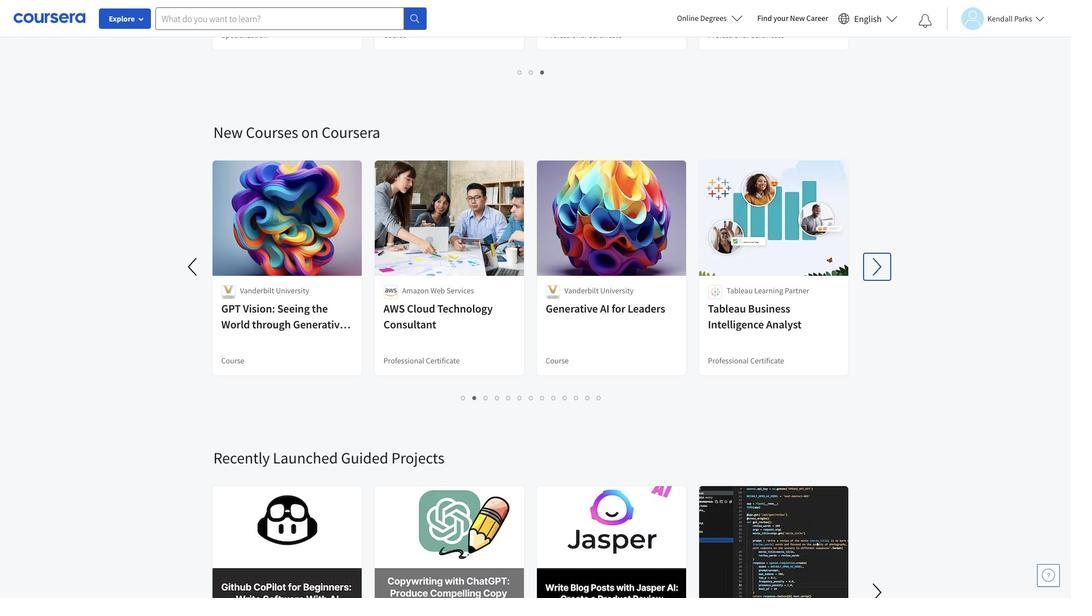 Task type: vqa. For each thing, say whether or not it's contained in the screenshot.


Task type: locate. For each thing, give the bounding box(es) containing it.
kendall
[[988, 13, 1013, 23]]

2 horizontal spatial course
[[546, 356, 569, 366]]

1 vertical spatial tableau
[[709, 302, 747, 316]]

partner
[[785, 286, 810, 296]]

None search field
[[156, 7, 427, 30]]

vanderbilt
[[240, 286, 274, 296], [565, 286, 599, 296]]

1 inside new courses on coursera carousel element
[[462, 393, 466, 403]]

1 horizontal spatial 1 button
[[515, 66, 526, 79]]

1 vertical spatial 1
[[462, 393, 466, 403]]

2 vanderbilt university from the left
[[565, 286, 634, 296]]

amazon web services image
[[384, 285, 398, 299]]

0 horizontal spatial 2 button
[[470, 391, 481, 404]]

1 vertical spatial 3 button
[[481, 391, 492, 404]]

1 vertical spatial new
[[214, 122, 243, 143]]

jasper ai: writing a product review blog post guided project by coursera project network, image
[[537, 486, 687, 599]]

2 button for 1 "button" in the new courses on coursera carousel element
[[470, 391, 481, 404]]

9 button
[[549, 391, 560, 404]]

find your new career
[[758, 13, 829, 23]]

1 vertical spatial 2 button
[[470, 391, 481, 404]]

1 horizontal spatial 2
[[529, 67, 534, 77]]

1 vertical spatial 1 button
[[458, 391, 470, 404]]

ai down world
[[221, 333, 231, 347]]

0 horizontal spatial ai
[[221, 333, 231, 347]]

13
[[597, 393, 606, 403]]

0 vertical spatial 3 button
[[537, 66, 549, 79]]

2 inside new courses on coursera carousel element
[[473, 393, 477, 403]]

analyst
[[767, 317, 802, 331]]

0 vertical spatial tableau
[[727, 286, 753, 296]]

tableau learning partner
[[727, 286, 810, 296]]

generative
[[546, 302, 598, 316], [293, 317, 346, 331]]

0 vertical spatial ai
[[601, 302, 610, 316]]

0 horizontal spatial 1
[[462, 393, 466, 403]]

1 vanderbilt from the left
[[240, 286, 274, 296]]

tableau right tableau learning partner image
[[727, 286, 753, 296]]

0 horizontal spatial university
[[276, 286, 309, 296]]

1 button for left 3 button
[[458, 391, 470, 404]]

0 vertical spatial 2
[[529, 67, 534, 77]]

0 horizontal spatial 1 button
[[458, 391, 470, 404]]

0 horizontal spatial vanderbilt university
[[240, 286, 309, 296]]

0 vertical spatial generative
[[546, 302, 598, 316]]

degrees
[[701, 13, 727, 23]]

1 vertical spatial ai
[[221, 333, 231, 347]]

gpt
[[221, 302, 241, 316]]

professional
[[546, 30, 587, 40], [709, 30, 749, 40], [384, 356, 425, 366], [709, 356, 749, 366]]

0 vertical spatial 3
[[541, 67, 545, 77]]

1 button for rightmost 3 button
[[515, 66, 526, 79]]

2 next slide image from the top
[[864, 579, 891, 599]]

professional certificate link
[[536, 0, 688, 51], [698, 0, 850, 51]]

1 horizontal spatial 3 button
[[537, 66, 549, 79]]

cloud
[[407, 302, 436, 316]]

vanderbilt university
[[240, 286, 309, 296], [565, 286, 634, 296]]

recently launched guided projects
[[214, 448, 445, 468]]

vanderbilt university up vision:
[[240, 286, 309, 296]]

tableau for tableau learning partner
[[727, 286, 753, 296]]

1
[[518, 67, 523, 77], [462, 393, 466, 403]]

generative down vanderbilt university image
[[546, 302, 598, 316]]

12
[[586, 393, 595, 403]]

generative down the
[[293, 317, 346, 331]]

tableau business intelligence analyst
[[709, 302, 802, 331]]

list
[[214, 66, 850, 79], [214, 391, 850, 404]]

course
[[384, 30, 407, 40], [221, 356, 245, 366], [546, 356, 569, 366]]

10
[[563, 393, 572, 403]]

2 button
[[526, 66, 537, 79], [470, 391, 481, 404]]

university up for in the right of the page
[[601, 286, 634, 296]]

business
[[749, 302, 791, 316]]

ai inside "gpt vision: seeing the world through generative ai"
[[221, 333, 231, 347]]

5 button
[[503, 391, 515, 404]]

1 horizontal spatial new
[[791, 13, 806, 23]]

2 vanderbilt from the left
[[565, 286, 599, 296]]

explore
[[109, 14, 135, 24]]

0 horizontal spatial professional certificate link
[[536, 0, 688, 51]]

3 button
[[537, 66, 549, 79], [481, 391, 492, 404]]

7
[[529, 393, 534, 403]]

1 horizontal spatial professional certificate link
[[698, 0, 850, 51]]

0 horizontal spatial generative
[[293, 317, 346, 331]]

vanderbilt right vanderbilt university image
[[565, 286, 599, 296]]

1 vertical spatial 2
[[473, 393, 477, 403]]

7 button
[[526, 391, 537, 404]]

1 vertical spatial 3
[[484, 393, 489, 403]]

6 button
[[515, 391, 526, 404]]

professional certificate
[[546, 30, 623, 40], [709, 30, 785, 40], [384, 356, 460, 366], [709, 356, 785, 366]]

university
[[276, 286, 309, 296], [601, 286, 634, 296]]

1 horizontal spatial generative
[[546, 302, 598, 316]]

2 university from the left
[[601, 286, 634, 296]]

find your new career link
[[752, 11, 835, 25]]

1 horizontal spatial vanderbilt university
[[565, 286, 634, 296]]

2 for left 3 button
[[473, 393, 477, 403]]

ai
[[601, 302, 610, 316], [221, 333, 231, 347]]

1 horizontal spatial 2 button
[[526, 66, 537, 79]]

english
[[855, 13, 882, 24]]

world
[[221, 317, 250, 331]]

vanderbilt university for vision:
[[240, 286, 309, 296]]

recently
[[214, 448, 270, 468]]

2 list from the top
[[214, 391, 850, 404]]

1 button
[[515, 66, 526, 79], [458, 391, 470, 404]]

online degrees button
[[668, 6, 752, 31]]

1 vertical spatial next slide image
[[864, 579, 891, 599]]

0 vertical spatial list
[[214, 66, 850, 79]]

3
[[541, 67, 545, 77], [484, 393, 489, 403]]

tableau up intelligence
[[709, 302, 747, 316]]

0 horizontal spatial course
[[221, 356, 245, 366]]

consultant
[[384, 317, 437, 331]]

amazon
[[402, 286, 429, 296]]

1 horizontal spatial 3
[[541, 67, 545, 77]]

new right your
[[791, 13, 806, 23]]

vanderbilt up vision:
[[240, 286, 274, 296]]

github copilot for beginners: write software with ai guided project by coursera project network, image
[[212, 486, 362, 599]]

0 horizontal spatial new
[[214, 122, 243, 143]]

projects
[[392, 448, 445, 468]]

1 vanderbilt university from the left
[[240, 286, 309, 296]]

11 button
[[571, 391, 584, 404]]

0 vertical spatial 1 button
[[515, 66, 526, 79]]

1 university from the left
[[276, 286, 309, 296]]

vanderbilt university up generative ai for leaders
[[565, 286, 634, 296]]

next slide image inside recently launched guided projects carousel element
[[864, 579, 891, 599]]

explore button
[[99, 8, 151, 29]]

help center image
[[1043, 569, 1056, 583]]

1 horizontal spatial university
[[601, 286, 634, 296]]

university up seeing
[[276, 286, 309, 296]]

1 next slide image from the top
[[864, 253, 891, 281]]

seeing
[[277, 302, 310, 316]]

tableau
[[727, 286, 753, 296], [709, 302, 747, 316]]

3 for left 3 button
[[484, 393, 489, 403]]

learning
[[755, 286, 784, 296]]

vanderbilt university image
[[221, 285, 236, 299]]

0 vertical spatial next slide image
[[864, 253, 891, 281]]

2 button for 1 "button" associated with rightmost 3 button
[[526, 66, 537, 79]]

1 horizontal spatial vanderbilt
[[565, 286, 599, 296]]

2 for rightmost 3 button
[[529, 67, 534, 77]]

new left the courses
[[214, 122, 243, 143]]

0 horizontal spatial 2
[[473, 393, 477, 403]]

2
[[529, 67, 534, 77], [473, 393, 477, 403]]

0 horizontal spatial vanderbilt
[[240, 286, 274, 296]]

11
[[575, 393, 584, 403]]

10 button
[[560, 391, 572, 404]]

your
[[774, 13, 789, 23]]

0 vertical spatial 1
[[518, 67, 523, 77]]

coursera
[[322, 122, 381, 143]]

0 horizontal spatial 3
[[484, 393, 489, 403]]

certificate
[[589, 30, 623, 40], [751, 30, 785, 40], [426, 356, 460, 366], [751, 356, 785, 366]]

leaders
[[628, 302, 666, 316]]

new
[[791, 13, 806, 23], [214, 122, 243, 143]]

tableau learning partner image
[[709, 285, 723, 299]]

next slide image
[[864, 253, 891, 281], [864, 579, 891, 599]]

0 vertical spatial 2 button
[[526, 66, 537, 79]]

1 horizontal spatial 1
[[518, 67, 523, 77]]

1 button inside new courses on coursera carousel element
[[458, 391, 470, 404]]

for
[[612, 302, 626, 316]]

1 horizontal spatial ai
[[601, 302, 610, 316]]

10 11 12 13
[[563, 393, 606, 403]]

tableau inside the tableau business intelligence analyst
[[709, 302, 747, 316]]

0 horizontal spatial 3 button
[[481, 391, 492, 404]]

3 inside new courses on coursera carousel element
[[484, 393, 489, 403]]

1 vertical spatial generative
[[293, 317, 346, 331]]

6
[[518, 393, 523, 403]]

1 vertical spatial list
[[214, 391, 850, 404]]

ai left for in the right of the page
[[601, 302, 610, 316]]

new courses on coursera carousel element
[[180, 88, 891, 414]]



Task type: describe. For each thing, give the bounding box(es) containing it.
on
[[302, 122, 319, 143]]

university for seeing
[[276, 286, 309, 296]]

12 button
[[583, 391, 595, 404]]

aws
[[384, 302, 405, 316]]

1 professional certificate link from the left
[[536, 0, 688, 51]]

9
[[552, 393, 557, 403]]

guided
[[341, 448, 389, 468]]

1 list from the top
[[214, 66, 850, 79]]

13 button
[[594, 391, 606, 404]]

generative inside "gpt vision: seeing the world through generative ai"
[[293, 317, 346, 331]]

online
[[677, 13, 699, 23]]

5
[[507, 393, 511, 403]]

career
[[807, 13, 829, 23]]

launched
[[273, 448, 338, 468]]

vanderbilt for gpt
[[240, 286, 274, 296]]

previous slide image
[[180, 253, 207, 281]]

courses
[[246, 122, 298, 143]]

4
[[496, 393, 500, 403]]

specialization
[[221, 30, 268, 40]]

parks
[[1015, 13, 1033, 23]]

gpt vision: seeing the world through generative ai
[[221, 302, 346, 347]]

find
[[758, 13, 773, 23]]

vanderbilt for generative
[[565, 286, 599, 296]]

show notifications image
[[919, 14, 933, 28]]

course for gpt vision: seeing the world through generative ai
[[221, 356, 245, 366]]

web
[[431, 286, 445, 296]]

intelligence
[[709, 317, 765, 331]]

kendall parks button
[[948, 7, 1046, 30]]

copywriting with chatgpt: produce compelling copy that sells guided project by coursera project network, image
[[375, 486, 525, 599]]

vision:
[[243, 302, 275, 316]]

online degrees
[[677, 13, 727, 23]]

university for for
[[601, 286, 634, 296]]

new courses on coursera
[[214, 122, 381, 143]]

1 for 2 button associated with 1 "button" in the new courses on coursera carousel element
[[462, 393, 466, 403]]

aws cloud technology consultant
[[384, 302, 493, 331]]

course for generative ai for leaders
[[546, 356, 569, 366]]

the
[[312, 302, 328, 316]]

3 for rightmost 3 button
[[541, 67, 545, 77]]

recently launched guided projects carousel element
[[208, 414, 1072, 599]]

course link
[[374, 0, 525, 51]]

specialization link
[[211, 0, 363, 51]]

coursera image
[[14, 9, 85, 27]]

vanderbilt university image
[[546, 285, 560, 299]]

8 button
[[537, 391, 549, 404]]

kendall parks
[[988, 13, 1033, 23]]

amazon web services
[[402, 286, 474, 296]]

generative ai for leaders
[[546, 302, 666, 316]]

programmatic prompting with openai: refining and filtering guided project by coursera project network, image
[[699, 486, 849, 599]]

4 button
[[492, 391, 503, 404]]

vanderbilt university for ai
[[565, 286, 634, 296]]

technology
[[438, 302, 493, 316]]

0 vertical spatial new
[[791, 13, 806, 23]]

1 for 1 "button" associated with rightmost 3 button 2 button
[[518, 67, 523, 77]]

1 horizontal spatial course
[[384, 30, 407, 40]]

english button
[[835, 0, 903, 37]]

services
[[447, 286, 474, 296]]

through
[[252, 317, 291, 331]]

list inside new courses on coursera carousel element
[[214, 391, 850, 404]]

tableau for tableau business intelligence analyst
[[709, 302, 747, 316]]

What do you want to learn? text field
[[156, 7, 404, 30]]

2 professional certificate link from the left
[[698, 0, 850, 51]]

8
[[541, 393, 545, 403]]



